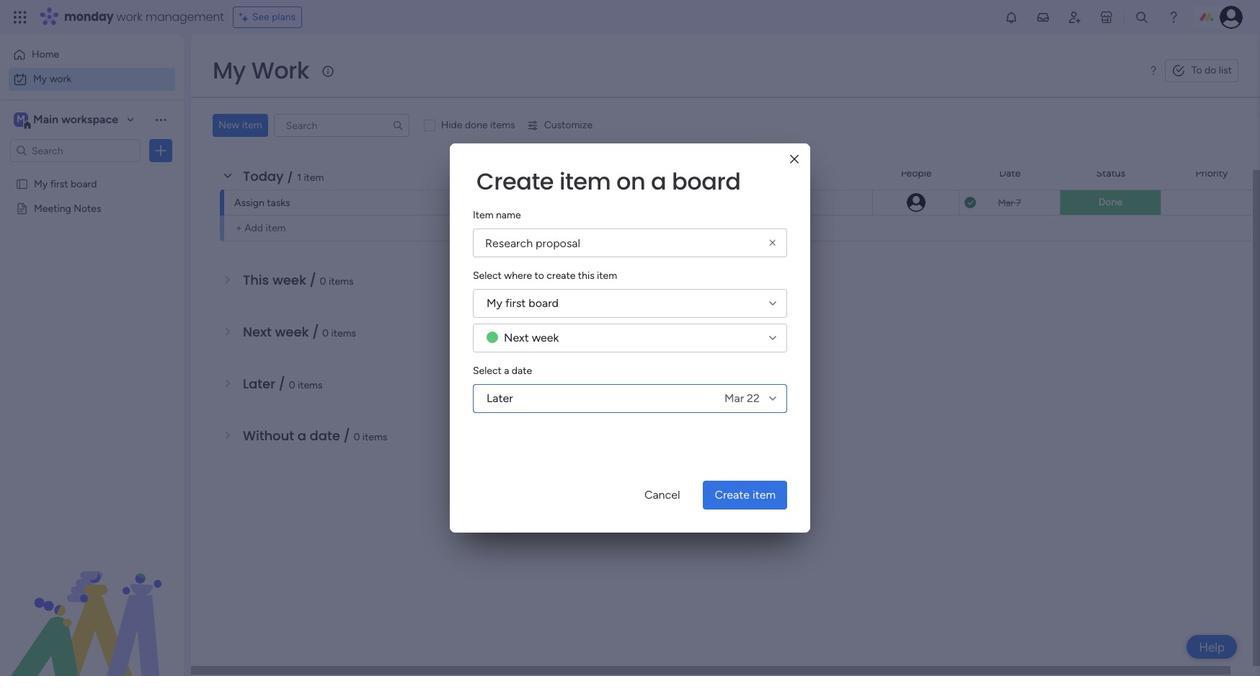 Task type: describe. For each thing, give the bounding box(es) containing it.
date
[[999, 167, 1021, 179]]

do
[[1205, 64, 1216, 76]]

assign tasks
[[234, 197, 290, 209]]

monday work management
[[64, 9, 224, 25]]

update feed image
[[1036, 10, 1050, 25]]

help
[[1199, 640, 1225, 654]]

where
[[504, 270, 532, 282]]

new item button
[[213, 114, 268, 137]]

home link
[[9, 43, 175, 66]]

items inside without a date / 0 items
[[362, 431, 387, 443]]

my work link
[[9, 68, 175, 91]]

date for select
[[512, 365, 532, 377]]

past
[[243, 115, 271, 133]]

done
[[1098, 196, 1122, 208]]

list box containing my first board
[[0, 168, 184, 415]]

1 vertical spatial my first board
[[487, 296, 559, 310]]

next for next week
[[504, 331, 529, 345]]

today / 1 item
[[243, 167, 324, 185]]

notifications image
[[1004, 10, 1019, 25]]

For example, project proposal text field
[[473, 229, 787, 257]]

to
[[535, 270, 544, 282]]

main workspace
[[33, 112, 118, 126]]

create for create item on a board
[[476, 165, 554, 198]]

week for next week /
[[275, 323, 309, 341]]

work for my
[[49, 73, 71, 85]]

mar 7
[[998, 197, 1021, 208]]

plans
[[272, 11, 296, 23]]

public board image
[[15, 177, 29, 190]]

my work
[[213, 54, 309, 86]]

22
[[747, 391, 760, 405]]

0 inside without a date / 0 items
[[353, 431, 360, 443]]

to do list
[[1191, 64, 1232, 76]]

week for this week /
[[272, 271, 306, 289]]

my work
[[33, 73, 71, 85]]

priority
[[1196, 167, 1228, 179]]

0 horizontal spatial board
[[71, 177, 97, 190]]

notes
[[74, 202, 101, 214]]

board
[[784, 167, 810, 179]]

see
[[252, 11, 269, 23]]

help button
[[1187, 635, 1237, 659]]

monday marketplace image
[[1099, 10, 1114, 25]]

to do list button
[[1165, 59, 1238, 82]]

week right the v2 circle icon
[[532, 331, 559, 345]]

select where to create this item
[[473, 270, 617, 282]]

this
[[243, 271, 269, 289]]

items inside later / 0 items
[[298, 379, 323, 391]]

meeting notes
[[34, 202, 101, 214]]

to
[[1191, 64, 1202, 76]]

select for select where to create this item
[[473, 270, 502, 282]]

status
[[1096, 167, 1125, 179]]

home option
[[9, 43, 175, 66]]

7
[[1016, 197, 1021, 208]]

meeting
[[34, 202, 71, 214]]

cancel button
[[633, 481, 692, 510]]

my left the work
[[213, 54, 246, 86]]

workspace
[[61, 112, 118, 126]]

work for monday
[[116, 9, 142, 25]]

close image
[[790, 154, 799, 165]]

Filter dashboard by text search field
[[274, 114, 409, 137]]

workspace selection element
[[14, 111, 120, 130]]

hide
[[441, 119, 462, 131]]

next week / 0 items
[[243, 323, 356, 341]]

1 vertical spatial first
[[505, 296, 526, 310]]

new item
[[218, 119, 262, 131]]

2 horizontal spatial board
[[672, 165, 741, 198]]

home
[[32, 48, 59, 61]]

done
[[465, 119, 488, 131]]

later / 0 items
[[243, 375, 323, 393]]

hide done items
[[441, 119, 515, 131]]

today
[[243, 167, 284, 185]]

select for select a date
[[473, 365, 502, 377]]

mar for mar 22
[[724, 391, 744, 405]]



Task type: vqa. For each thing, say whether or not it's contained in the screenshot.
Next week's Next
yes



Task type: locate. For each thing, give the bounding box(es) containing it.
item name
[[473, 209, 521, 221]]

week
[[272, 271, 306, 289], [275, 323, 309, 341], [532, 331, 559, 345]]

new
[[218, 119, 240, 131]]

board right the group
[[672, 165, 741, 198]]

0 horizontal spatial create
[[476, 165, 554, 198]]

work
[[116, 9, 142, 25], [49, 73, 71, 85]]

group
[[642, 167, 671, 179]]

mar for mar 7
[[998, 197, 1014, 208]]

next down this at the left top of the page
[[243, 323, 272, 341]]

create for create item
[[715, 488, 750, 502]]

create item button
[[703, 481, 787, 510]]

1 vertical spatial date
[[310, 427, 340, 445]]

1 vertical spatial mar
[[724, 391, 744, 405]]

0 vertical spatial first
[[50, 177, 68, 190]]

m
[[17, 113, 25, 125]]

a right without
[[297, 427, 306, 445]]

search image
[[392, 120, 404, 131]]

next for next week / 0 items
[[243, 323, 272, 341]]

select left where
[[473, 270, 502, 282]]

first up meeting
[[50, 177, 68, 190]]

my
[[213, 54, 246, 86], [33, 73, 47, 85], [34, 177, 48, 190], [487, 296, 502, 310]]

1 vertical spatial a
[[504, 365, 509, 377]]

next week
[[504, 331, 559, 345]]

this week / 0 items
[[243, 271, 354, 289]]

create item on a board
[[476, 165, 741, 198]]

without
[[243, 427, 294, 445]]

option
[[0, 170, 184, 173]]

items
[[490, 119, 515, 131], [329, 275, 354, 288], [331, 327, 356, 340], [298, 379, 323, 391], [362, 431, 387, 443]]

list box
[[0, 168, 184, 415]]

1 horizontal spatial date
[[512, 365, 532, 377]]

0 inside later / 0 items
[[289, 379, 295, 391]]

1 horizontal spatial next
[[504, 331, 529, 345]]

create right 'cancel'
[[715, 488, 750, 502]]

help image
[[1166, 10, 1181, 25]]

invite members image
[[1068, 10, 1082, 25]]

past dates /
[[243, 115, 325, 133]]

work
[[251, 54, 309, 86]]

create up name
[[476, 165, 554, 198]]

date for without
[[310, 427, 340, 445]]

0 horizontal spatial mar
[[724, 391, 744, 405]]

week down this week / 0 items
[[275, 323, 309, 341]]

2 horizontal spatial a
[[651, 165, 666, 198]]

date right without
[[310, 427, 340, 445]]

0 vertical spatial my first board
[[34, 177, 97, 190]]

select down the v2 circle icon
[[473, 365, 502, 377]]

create
[[476, 165, 554, 198], [715, 488, 750, 502]]

0 horizontal spatial a
[[297, 427, 306, 445]]

customize button
[[521, 114, 598, 137]]

1 vertical spatial create
[[715, 488, 750, 502]]

my up the v2 circle icon
[[487, 296, 502, 310]]

item
[[242, 119, 262, 131], [559, 165, 611, 198], [304, 172, 324, 184], [266, 222, 286, 234], [597, 270, 617, 282], [752, 488, 776, 502]]

a
[[651, 165, 666, 198], [504, 365, 509, 377], [297, 427, 306, 445]]

name
[[496, 209, 521, 221]]

items inside next week / 0 items
[[331, 327, 356, 340]]

0 vertical spatial a
[[651, 165, 666, 198]]

0 inside next week / 0 items
[[322, 327, 329, 340]]

work down the home
[[49, 73, 71, 85]]

0 horizontal spatial work
[[49, 73, 71, 85]]

monday
[[64, 9, 114, 25]]

a down "next week"
[[504, 365, 509, 377]]

mar
[[998, 197, 1014, 208], [724, 391, 744, 405]]

item
[[473, 209, 493, 221]]

1 horizontal spatial my first board
[[487, 296, 559, 310]]

work right monday
[[116, 9, 142, 25]]

+
[[236, 222, 242, 234]]

/
[[315, 115, 322, 133], [287, 167, 294, 185], [310, 271, 316, 289], [312, 323, 319, 341], [279, 375, 285, 393], [343, 427, 350, 445]]

Search in workspace field
[[30, 142, 120, 159]]

a for select
[[504, 365, 509, 377]]

2 vertical spatial a
[[297, 427, 306, 445]]

assign
[[234, 197, 264, 209]]

management
[[145, 9, 224, 25]]

0 horizontal spatial next
[[243, 323, 272, 341]]

select product image
[[13, 10, 27, 25]]

my first board up the meeting notes
[[34, 177, 97, 190]]

tasks
[[267, 197, 290, 209]]

add
[[244, 222, 263, 234]]

this
[[578, 270, 594, 282]]

0 vertical spatial select
[[473, 270, 502, 282]]

1 horizontal spatial create
[[715, 488, 750, 502]]

1 horizontal spatial mar
[[998, 197, 1014, 208]]

board up notes
[[71, 177, 97, 190]]

my first board inside list box
[[34, 177, 97, 190]]

people
[[901, 167, 932, 179]]

0 horizontal spatial date
[[310, 427, 340, 445]]

my first board
[[34, 177, 97, 190], [487, 296, 559, 310]]

my first board down where
[[487, 296, 559, 310]]

later down select a date
[[487, 391, 513, 405]]

workspace image
[[14, 112, 28, 128]]

next right the v2 circle icon
[[504, 331, 529, 345]]

None search field
[[274, 114, 409, 137]]

1 horizontal spatial a
[[504, 365, 509, 377]]

1 horizontal spatial first
[[505, 296, 526, 310]]

a for without
[[297, 427, 306, 445]]

items inside this week / 0 items
[[329, 275, 354, 288]]

first down where
[[505, 296, 526, 310]]

first
[[50, 177, 68, 190], [505, 296, 526, 310]]

week right this at the left top of the page
[[272, 271, 306, 289]]

a right on
[[651, 165, 666, 198]]

without a date / 0 items
[[243, 427, 387, 445]]

list
[[1219, 64, 1232, 76]]

cancel
[[644, 488, 680, 502]]

0 inside this week / 0 items
[[320, 275, 326, 288]]

0 vertical spatial date
[[512, 365, 532, 377]]

board down select where to create this item
[[529, 296, 559, 310]]

mar left 7
[[998, 197, 1014, 208]]

later
[[243, 375, 275, 393], [487, 391, 513, 405]]

1 horizontal spatial board
[[529, 296, 559, 310]]

on
[[616, 165, 645, 198]]

my right public board image
[[34, 177, 48, 190]]

+ add item
[[236, 222, 286, 234]]

create item
[[715, 488, 776, 502]]

select a date
[[473, 365, 532, 377]]

1 select from the top
[[473, 270, 502, 282]]

board
[[672, 165, 741, 198], [71, 177, 97, 190], [529, 296, 559, 310]]

date down "next week"
[[512, 365, 532, 377]]

see plans button
[[233, 6, 302, 28]]

dates
[[275, 115, 312, 133]]

lottie animation element
[[0, 531, 184, 676]]

customize
[[544, 119, 593, 131]]

mar 22
[[724, 391, 760, 405]]

work inside option
[[49, 73, 71, 85]]

0 vertical spatial mar
[[998, 197, 1014, 208]]

my work option
[[9, 68, 175, 91]]

later for later
[[487, 391, 513, 405]]

1 horizontal spatial work
[[116, 9, 142, 25]]

public board image
[[15, 201, 29, 215]]

kendall parks image
[[1220, 6, 1243, 29]]

later up without
[[243, 375, 275, 393]]

create inside button
[[715, 488, 750, 502]]

my inside option
[[33, 73, 47, 85]]

0 horizontal spatial my first board
[[34, 177, 97, 190]]

next
[[243, 323, 272, 341], [504, 331, 529, 345]]

later for later / 0 items
[[243, 375, 275, 393]]

1
[[297, 172, 301, 184]]

0 vertical spatial work
[[116, 9, 142, 25]]

create
[[547, 270, 575, 282]]

v2 circle image
[[487, 331, 498, 345]]

mar left 22
[[724, 391, 744, 405]]

1 vertical spatial select
[[473, 365, 502, 377]]

lottie animation image
[[0, 531, 184, 676]]

date
[[512, 365, 532, 377], [310, 427, 340, 445]]

0 horizontal spatial later
[[243, 375, 275, 393]]

2 select from the top
[[473, 365, 502, 377]]

0
[[320, 275, 326, 288], [322, 327, 329, 340], [289, 379, 295, 391], [353, 431, 360, 443]]

0 vertical spatial create
[[476, 165, 554, 198]]

my down the home
[[33, 73, 47, 85]]

main
[[33, 112, 58, 126]]

0 horizontal spatial first
[[50, 177, 68, 190]]

item inside today / 1 item
[[304, 172, 324, 184]]

see plans
[[252, 11, 296, 23]]

1 vertical spatial work
[[49, 73, 71, 85]]

1 horizontal spatial later
[[487, 391, 513, 405]]

select
[[473, 270, 502, 282], [473, 365, 502, 377]]

v2 done deadline image
[[964, 196, 976, 209]]

search everything image
[[1135, 10, 1149, 25]]



